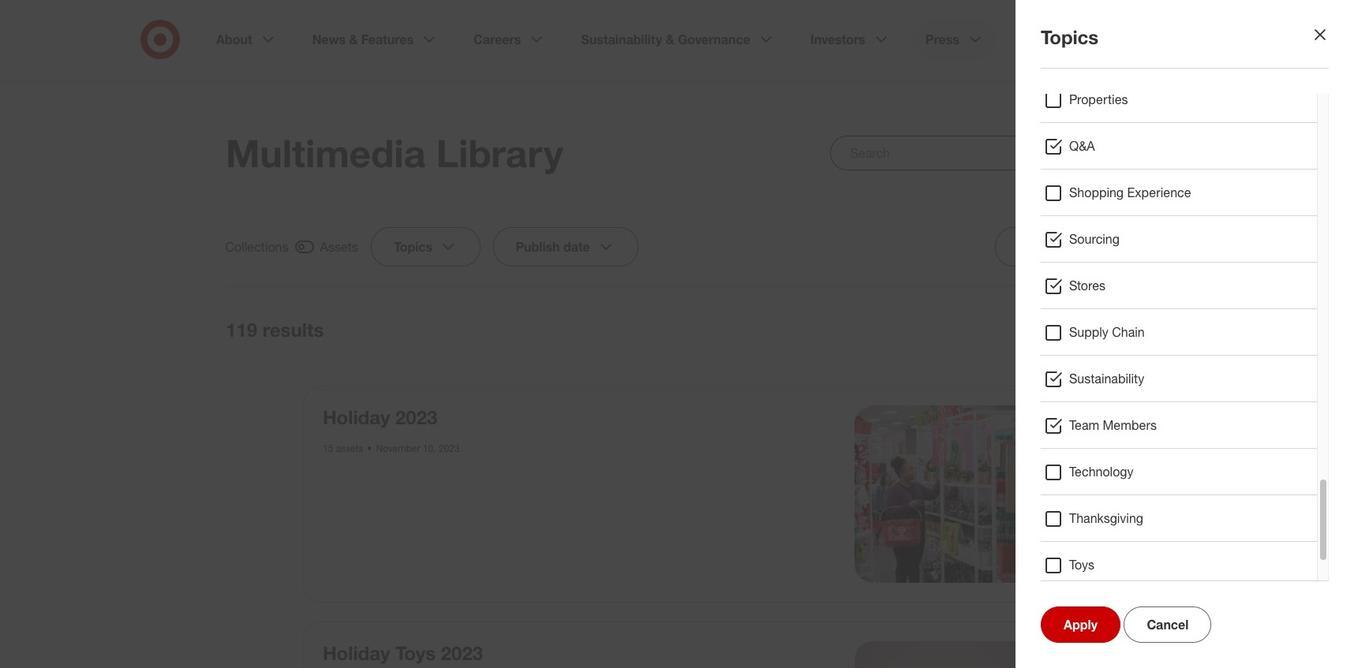 Task type: locate. For each thing, give the bounding box(es) containing it.
assets
[[321, 239, 359, 255]]

library
[[436, 130, 564, 176]]

thanksgiving
[[1070, 511, 1144, 527]]

1 vertical spatial holiday
[[323, 641, 390, 665]]

holiday for holiday 2023
[[323, 406, 390, 430]]

0 horizontal spatial toys
[[396, 641, 436, 665]]

0 vertical spatial holiday
[[323, 406, 390, 430]]

collections
[[226, 239, 289, 255]]

topics inside topics dialog
[[1041, 25, 1099, 49]]

holiday for holiday toys 2023
[[323, 641, 390, 665]]

toys
[[1070, 557, 1095, 573], [396, 641, 436, 665]]

shopping experience
[[1070, 185, 1192, 201]]

technology
[[1070, 464, 1134, 480]]

holiday 2023 link
[[323, 406, 438, 430]]

2 vertical spatial 2023
[[441, 641, 483, 665]]

topics
[[1041, 25, 1099, 49], [394, 239, 433, 255]]

topics up properties checkbox
[[1041, 25, 1099, 49]]

Properties checkbox
[[1045, 91, 1063, 110]]

publish
[[516, 239, 561, 255]]

stores
[[1070, 278, 1106, 294]]

shopping
[[1070, 185, 1124, 201]]

0 vertical spatial topics
[[1041, 25, 1099, 49]]

experience
[[1128, 185, 1192, 201]]

publish date button
[[494, 227, 639, 267]]

15
[[323, 443, 333, 455]]

10,
[[423, 443, 436, 455]]

0 vertical spatial toys
[[1070, 557, 1095, 573]]

2023
[[396, 406, 438, 430], [439, 443, 460, 455], [441, 641, 483, 665]]

holiday
[[323, 406, 390, 430], [323, 641, 390, 665]]

0 horizontal spatial topics
[[394, 239, 433, 255]]

multimedia
[[226, 130, 426, 176]]

holiday toys 2023 link
[[323, 641, 483, 665]]

None checkbox
[[226, 237, 359, 257]]

0 vertical spatial 2023
[[396, 406, 438, 430]]

1 vertical spatial topics
[[394, 239, 433, 255]]

Search search field
[[831, 136, 1129, 171]]

1 vertical spatial 2023
[[439, 443, 460, 455]]

1 horizontal spatial topics
[[1041, 25, 1099, 49]]

2 holiday from the top
[[323, 641, 390, 665]]

topics right assets
[[394, 239, 433, 255]]

holiday 2023
[[323, 406, 438, 430]]

None checkbox
[[1060, 318, 1129, 342]]

supply
[[1070, 324, 1109, 340]]

publish date
[[516, 239, 591, 255]]

Sustainability checkbox
[[1045, 370, 1063, 389]]

toys inside topics dialog
[[1070, 557, 1095, 573]]

2023 for 10,
[[439, 443, 460, 455]]

results
[[263, 318, 324, 342]]

topics inside topics button
[[394, 239, 433, 255]]

Shopping Experience checkbox
[[1045, 184, 1063, 203]]

assets
[[336, 443, 364, 455]]

unchecked image
[[1085, 321, 1104, 339]]

multimedia library
[[226, 130, 564, 176]]

1 holiday from the top
[[323, 406, 390, 430]]

1 horizontal spatial toys
[[1070, 557, 1095, 573]]

sourcing
[[1070, 231, 1120, 247]]

1 vertical spatial toys
[[396, 641, 436, 665]]



Task type: describe. For each thing, give the bounding box(es) containing it.
a guest carrying a red target basket browses colorful holiday displays. image
[[855, 406, 1032, 583]]

team members
[[1070, 418, 1157, 433]]

cancel button
[[1125, 607, 1212, 643]]

date
[[564, 239, 591, 255]]

apply
[[1064, 617, 1098, 633]]

properties
[[1070, 92, 1129, 107]]

Team Members checkbox
[[1045, 417, 1063, 436]]

supply chain
[[1070, 324, 1145, 340]]

15 assets
[[323, 443, 364, 455]]

checked image
[[295, 238, 314, 257]]

119
[[226, 318, 257, 342]]

q&a
[[1070, 138, 1096, 154]]

sustainability
[[1070, 371, 1145, 387]]

Thanksgiving checkbox
[[1045, 510, 1063, 529]]

chain
[[1113, 324, 1145, 340]]

apply button
[[1041, 607, 1121, 643]]

Technology checkbox
[[1045, 463, 1063, 482]]

november 10, 2023
[[376, 443, 460, 455]]

cancel
[[1148, 617, 1189, 633]]

topics dialog
[[0, 0, 1355, 669]]

Toys checkbox
[[1045, 557, 1063, 576]]

2023 for toys
[[441, 641, 483, 665]]

november
[[376, 443, 420, 455]]

Stores checkbox
[[1045, 277, 1063, 296]]

Sourcing checkbox
[[1045, 231, 1063, 249]]

topics button
[[371, 227, 481, 267]]

members
[[1103, 418, 1157, 433]]

team
[[1070, 418, 1100, 433]]

Q&A checkbox
[[1045, 137, 1063, 156]]

Supply Chain checkbox
[[1045, 324, 1063, 343]]

holiday toys 2023
[[323, 641, 483, 665]]

119 results
[[226, 318, 324, 342]]



Task type: vqa. For each thing, say whether or not it's contained in the screenshot.
Filters
no



